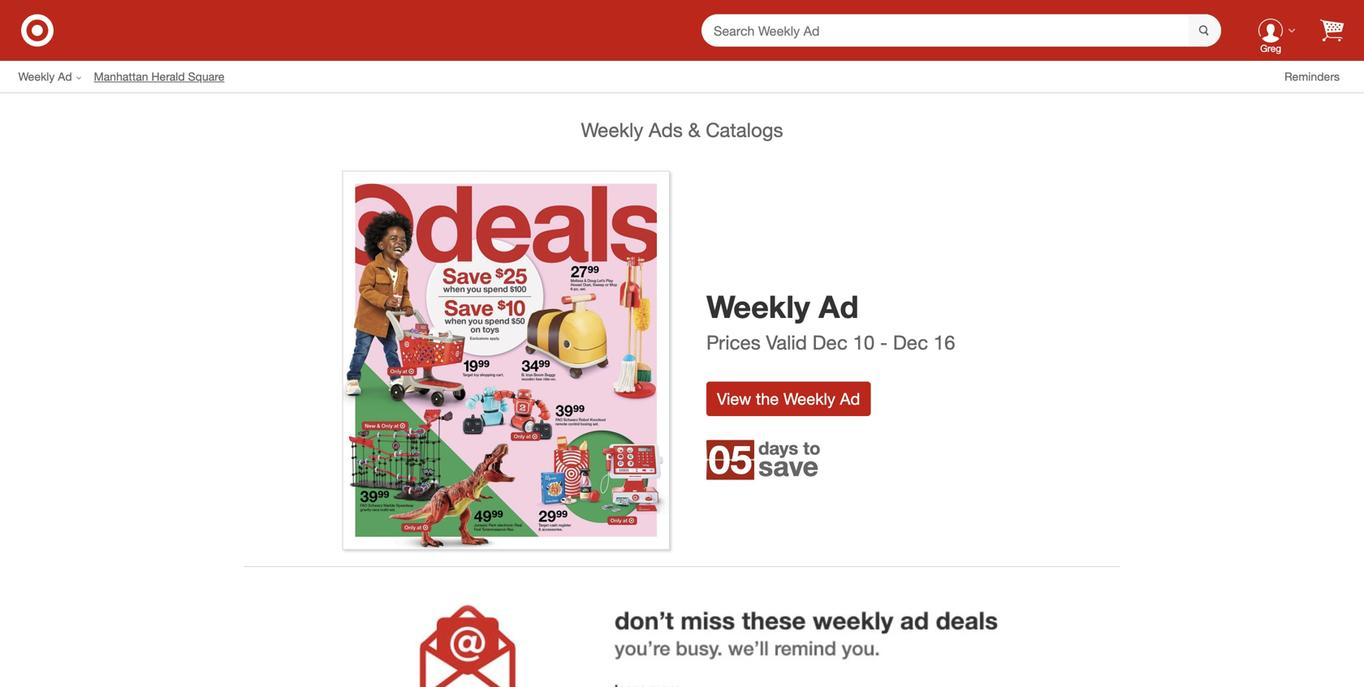 Task type: locate. For each thing, give the bounding box(es) containing it.
go to target.com image
[[21, 14, 54, 47]]

reminders link
[[1285, 69, 1352, 85]]

Search Weekly Ad search field
[[702, 14, 1222, 48]]

greg
[[1261, 42, 1282, 55]]

ad
[[58, 69, 72, 84], [819, 288, 859, 326], [840, 389, 860, 409]]

square
[[188, 69, 225, 84]]

0 vertical spatial ad
[[58, 69, 72, 84]]

weekly up prices
[[707, 288, 810, 326]]

weekly ad
[[18, 69, 72, 84]]

to
[[803, 438, 821, 459]]

2 dec from the left
[[893, 331, 928, 354]]

weekly
[[18, 69, 55, 84], [581, 118, 644, 142], [707, 288, 810, 326], [784, 389, 836, 409]]

form
[[702, 14, 1222, 48]]

don't miss these weekly ad deals. you're busy. we'll remind you. sign up now. image
[[259, 568, 1105, 688]]

ad for weekly ad
[[58, 69, 72, 84]]

ad up 10
[[819, 288, 859, 326]]

weekly inside weekly ad prices valid dec 10 - dec 16
[[707, 288, 810, 326]]

1 horizontal spatial dec
[[893, 331, 928, 354]]

dec left 10
[[813, 331, 848, 354]]

1 vertical spatial ad
[[819, 288, 859, 326]]

herald
[[151, 69, 185, 84]]

days
[[759, 438, 799, 459]]

16
[[934, 331, 955, 354]]

weekly right the
[[784, 389, 836, 409]]

ad down 10
[[840, 389, 860, 409]]

05
[[709, 436, 752, 483]]

05 days to
[[709, 436, 821, 483]]

weekly left ads
[[581, 118, 644, 142]]

dec right -
[[893, 331, 928, 354]]

&
[[688, 118, 701, 142]]

ad left "manhattan"
[[58, 69, 72, 84]]

2 vertical spatial ad
[[840, 389, 860, 409]]

ad inside weekly ad prices valid dec 10 - dec 16
[[819, 288, 859, 326]]

0 horizontal spatial dec
[[813, 331, 848, 354]]

-
[[880, 331, 888, 354]]

weekly down 'go to target.com' icon
[[18, 69, 55, 84]]

weekly for weekly ads & catalogs
[[581, 118, 644, 142]]

dec
[[813, 331, 848, 354], [893, 331, 928, 354]]

ads
[[649, 118, 683, 142]]

catalogs
[[706, 118, 783, 142]]

10
[[853, 331, 875, 354]]



Task type: describe. For each thing, give the bounding box(es) containing it.
1 dec from the left
[[813, 331, 848, 354]]

prices
[[707, 331, 761, 354]]

weekly ads & catalogs
[[581, 118, 783, 142]]

the
[[756, 389, 779, 409]]

view the weekly ad button
[[707, 382, 871, 417]]

view the weekly ad
[[717, 389, 860, 409]]

weekly for weekly ad
[[18, 69, 55, 84]]

view your cart on target.com image
[[1321, 19, 1344, 42]]

weekly for weekly ad prices valid dec 10 - dec 16
[[707, 288, 810, 326]]

view
[[717, 389, 752, 409]]

save
[[759, 449, 819, 483]]

weekly inside button
[[784, 389, 836, 409]]

reminders
[[1285, 69, 1340, 84]]

weekly ad prices valid dec 10 - dec 16
[[707, 288, 955, 354]]

ad inside button
[[840, 389, 860, 409]]

manhattan herald square link
[[94, 69, 237, 85]]

manhattan herald square
[[94, 69, 225, 84]]

valid
[[766, 331, 807, 354]]

ad for weekly ad prices valid dec 10 - dec 16
[[819, 288, 859, 326]]

weekly ad link
[[18, 69, 94, 85]]

manhattan
[[94, 69, 148, 84]]

view the weekly ad image
[[342, 171, 670, 551]]

greg link
[[1246, 5, 1296, 56]]



Task type: vqa. For each thing, say whether or not it's contained in the screenshot.
Valid
yes



